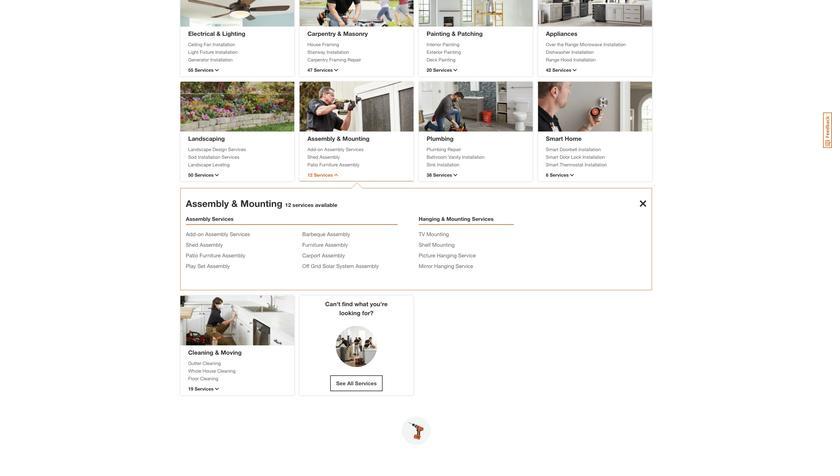 Task type: vqa. For each thing, say whether or not it's contained in the screenshot.
Limit 5 per order
no



Task type: locate. For each thing, give the bounding box(es) containing it.
microwave
[[580, 41, 602, 47]]

furniture up play set assembly
[[200, 252, 221, 258]]

landscape design services sod installation services landscape leveling
[[188, 146, 246, 167]]

0 vertical spatial patio
[[307, 162, 318, 167]]

cleaning up 19 services
[[200, 376, 218, 381]]

painting up "20 services"
[[439, 57, 456, 62]]

1 horizontal spatial patio
[[307, 162, 318, 167]]

0 vertical spatial shed assembly link
[[307, 153, 406, 160]]

installation down "carpentry & masonry" link
[[327, 49, 349, 55]]

1 plumbing from the top
[[427, 135, 454, 142]]

bathroom
[[427, 154, 447, 160]]

0 horizontal spatial assembly & mounting link
[[186, 198, 283, 209]]

ceiling fan installation link
[[188, 41, 286, 48]]

framing down stairway installation link
[[329, 57, 346, 62]]

0 vertical spatial on
[[318, 146, 323, 152]]

thermostat
[[560, 162, 584, 167]]

can't find what you're looking for?
[[325, 300, 388, 317]]

12 inside 12 services 'button'
[[307, 172, 313, 178]]

12
[[307, 172, 313, 178], [285, 202, 291, 208]]

shed assembly link up 12 services 'button' in the top of the page
[[307, 153, 406, 160]]

1 vertical spatial shed assembly link
[[186, 242, 223, 248]]

vanity
[[449, 154, 461, 160]]

0 vertical spatial assembly & mounting link
[[307, 135, 370, 142]]

cleaning
[[188, 349, 213, 356], [203, 360, 221, 366], [217, 368, 236, 374], [200, 376, 218, 381]]

over the range microwave installation link
[[546, 41, 644, 48]]

1 horizontal spatial house
[[307, 41, 321, 47]]

& for assembly & mounting
[[337, 135, 341, 142]]

0 horizontal spatial on
[[198, 231, 204, 237]]

appliances
[[546, 30, 578, 37]]

set
[[198, 263, 205, 269]]

1 vertical spatial patio
[[186, 252, 198, 258]]

smart left door
[[546, 154, 559, 160]]

sink installation link
[[427, 161, 525, 168]]

add- up shed assembly at bottom left
[[186, 231, 198, 237]]

painting
[[427, 30, 450, 37], [443, 41, 460, 47], [444, 49, 461, 55], [439, 57, 456, 62]]

painting right exterior at top
[[444, 49, 461, 55]]

1 vertical spatial add-
[[186, 231, 198, 237]]

1 vertical spatial assembly & mounting link
[[186, 198, 283, 209]]

add-on assembly services
[[186, 231, 250, 237]]

42
[[546, 67, 551, 73]]

landscaping link
[[188, 135, 225, 142]]

shelf
[[419, 242, 431, 248]]

& left the "moving"
[[215, 349, 219, 356]]

shed assembly link up patio furniture assembly
[[186, 242, 223, 248]]

1 vertical spatial landscape
[[188, 162, 211, 167]]

cordless electric drill image
[[402, 417, 430, 445]]

house inside gutter cleaning whole house cleaning floor cleaning
[[203, 368, 216, 374]]

repair
[[348, 57, 361, 62], [448, 146, 461, 152]]

0 vertical spatial service
[[458, 252, 476, 258]]

19
[[188, 386, 193, 392]]

shed up 12 services
[[307, 154, 318, 160]]

repair down stairway installation link
[[348, 57, 361, 62]]

42 services button
[[546, 66, 644, 73]]

0 horizontal spatial add-on assembly services link
[[186, 231, 250, 237]]

0 vertical spatial patio furniture assembly link
[[307, 161, 406, 168]]

55
[[188, 67, 193, 73]]

0 horizontal spatial repair
[[348, 57, 361, 62]]

on
[[318, 146, 323, 152], [198, 231, 204, 237]]

1 horizontal spatial repair
[[448, 146, 461, 152]]

patio up 12 services
[[307, 162, 318, 167]]

0 horizontal spatial range
[[546, 57, 559, 62]]

0 horizontal spatial 12
[[285, 202, 291, 208]]

& for electrical & lighting
[[217, 30, 221, 37]]

available
[[315, 202, 337, 208]]

service up mirror hanging service link
[[458, 252, 476, 258]]

landscape up 'sod'
[[188, 146, 211, 152]]

hanging for picture
[[437, 252, 457, 258]]

carport assembly link
[[302, 252, 345, 258]]

assembly & mounting link down 50 services button at left
[[186, 198, 283, 209]]

0 vertical spatial range
[[565, 41, 579, 47]]

0 horizontal spatial patio
[[186, 252, 198, 258]]

furniture
[[319, 162, 338, 167], [302, 242, 324, 248], [200, 252, 221, 258]]

0 horizontal spatial patio furniture assembly link
[[186, 252, 245, 258]]

plumbing
[[427, 135, 454, 142], [427, 146, 446, 152]]

& down 50 services button at left
[[232, 198, 238, 209]]

2 landscape from the top
[[188, 162, 211, 167]]

see
[[336, 380, 346, 386]]

installation down smart door lock installation link
[[585, 162, 607, 167]]

landscape
[[188, 146, 211, 152], [188, 162, 211, 167]]

12 up services
[[307, 172, 313, 178]]

carpentry
[[307, 30, 336, 37], [307, 57, 328, 62]]

carpentry up the stairway
[[307, 30, 336, 37]]

12 left services
[[285, 202, 291, 208]]

on up shed assembly at bottom left
[[198, 231, 204, 237]]

1 vertical spatial carpentry
[[307, 57, 328, 62]]

6 services
[[546, 172, 569, 178]]

& left masonry
[[338, 30, 342, 37]]

patio furniture assembly link for bottom 'shed assembly' link
[[186, 252, 245, 258]]

0 vertical spatial repair
[[348, 57, 361, 62]]

0 vertical spatial plumbing
[[427, 135, 454, 142]]

sink
[[427, 162, 436, 167]]

50
[[188, 172, 193, 178]]

1 vertical spatial patio furniture assembly link
[[186, 252, 245, 258]]

plumbing inside plumbing repair bathroom vanity installation sink installation
[[427, 146, 446, 152]]

installation down electrical & lighting
[[213, 41, 235, 47]]

patio up play on the bottom left of the page
[[186, 252, 198, 258]]

add-on assembly services link for 'shed assembly' link to the right
[[307, 146, 406, 153]]

service
[[458, 252, 476, 258], [456, 263, 473, 269]]

1 horizontal spatial add-on assembly services link
[[307, 146, 406, 153]]

picture hanging service
[[419, 252, 476, 258]]

0 vertical spatial add-on assembly services link
[[307, 146, 406, 153]]

4 smart from the top
[[546, 162, 559, 167]]

smart down smart home
[[546, 146, 559, 152]]

1 vertical spatial hanging
[[437, 252, 457, 258]]

tv
[[419, 231, 425, 237]]

cleaning down the cleaning & moving link
[[203, 360, 221, 366]]

1 carpentry from the top
[[307, 30, 336, 37]]

mounting for assembly & mounting
[[343, 135, 370, 142]]

& for cleaning & moving
[[215, 349, 219, 356]]

off grid solar system assembly
[[302, 263, 379, 269]]

2 smart from the top
[[546, 146, 559, 152]]

2 plumbing from the top
[[427, 146, 446, 152]]

close drawer image
[[640, 200, 646, 207]]

service for picture hanging service
[[458, 252, 476, 258]]

repair up vanity
[[448, 146, 461, 152]]

stairway installation link
[[307, 48, 406, 55]]

furniture up 12 services
[[319, 162, 338, 167]]

house up the stairway
[[307, 41, 321, 47]]

cleaning down gutter cleaning link on the bottom of page
[[217, 368, 236, 374]]

47 services
[[307, 67, 333, 73]]

0 horizontal spatial add-
[[186, 231, 198, 237]]

2 vertical spatial furniture
[[200, 252, 221, 258]]

dishwasher
[[546, 49, 570, 55]]

range down dishwasher
[[546, 57, 559, 62]]

repair inside plumbing repair bathroom vanity installation sink installation
[[448, 146, 461, 152]]

plumbing repair link
[[427, 146, 525, 153]]

smart door lock installation link
[[546, 153, 644, 160]]

0 vertical spatial carpentry
[[307, 30, 336, 37]]

add- inside 'add-on assembly services shed assembly patio furniture assembly'
[[307, 146, 318, 152]]

grid
[[311, 263, 321, 269]]

electrical & lighting
[[188, 30, 245, 37]]

1 vertical spatial framing
[[329, 57, 346, 62]]

off grid solar system assembly link
[[302, 263, 379, 269]]

38 services button
[[427, 171, 525, 178]]

1 vertical spatial on
[[198, 231, 204, 237]]

& up tv mounting on the right bottom of page
[[441, 216, 445, 222]]

carpentry down the stairway
[[307, 57, 328, 62]]

& for hanging & mounting services
[[441, 216, 445, 222]]

house
[[307, 41, 321, 47], [203, 368, 216, 374]]

smart
[[546, 135, 563, 142], [546, 146, 559, 152], [546, 154, 559, 160], [546, 162, 559, 167]]

55 services
[[188, 67, 214, 73]]

& up 'add-on assembly services shed assembly patio furniture assembly'
[[337, 135, 341, 142]]

1 vertical spatial add-on assembly services link
[[186, 231, 250, 237]]

0 horizontal spatial house
[[203, 368, 216, 374]]

assembly services
[[186, 216, 234, 222]]

over
[[546, 41, 556, 47]]

installation down the design
[[198, 154, 220, 160]]

0 horizontal spatial shed assembly link
[[186, 242, 223, 248]]

installation
[[213, 41, 235, 47], [604, 41, 626, 47], [215, 49, 238, 55], [327, 49, 349, 55], [572, 49, 594, 55], [210, 57, 233, 62], [574, 57, 596, 62], [579, 146, 601, 152], [198, 154, 220, 160], [462, 154, 485, 160], [583, 154, 605, 160], [437, 162, 460, 167], [585, 162, 607, 167]]

door
[[560, 154, 570, 160]]

0 vertical spatial furniture
[[319, 162, 338, 167]]

2 vertical spatial hanging
[[434, 263, 454, 269]]

assembly
[[307, 135, 335, 142], [324, 146, 345, 152], [320, 154, 340, 160], [339, 162, 360, 167], [186, 198, 229, 209], [186, 216, 210, 222], [205, 231, 228, 237], [327, 231, 350, 237], [200, 242, 223, 248], [325, 242, 348, 248], [222, 252, 245, 258], [322, 252, 345, 258], [207, 263, 230, 269], [356, 263, 379, 269]]

house right whole
[[203, 368, 216, 374]]

assembly & mounting link up 'add-on assembly services shed assembly patio furniture assembly'
[[307, 135, 370, 142]]

hanging up tv mounting link
[[419, 216, 440, 222]]

1 vertical spatial shed
[[186, 242, 198, 248]]

services inside button
[[195, 67, 214, 73]]

add-on assembly services shed assembly patio furniture assembly
[[307, 146, 364, 167]]

1 vertical spatial house
[[203, 368, 216, 374]]

1 vertical spatial service
[[456, 263, 473, 269]]

range right the
[[565, 41, 579, 47]]

assembly & mounting 12 services available
[[186, 198, 337, 209]]

furniture inside 'add-on assembly services shed assembly patio furniture assembly'
[[319, 162, 338, 167]]

0 vertical spatial shed
[[307, 154, 318, 160]]

carport
[[302, 252, 320, 258]]

38
[[427, 172, 432, 178]]

2 carpentry from the top
[[307, 57, 328, 62]]

services inside 'button'
[[314, 172, 333, 178]]

shed
[[307, 154, 318, 160], [186, 242, 198, 248]]

1 horizontal spatial shed assembly link
[[307, 153, 406, 160]]

interior painting exterior painting deck painting
[[427, 41, 461, 62]]

installation down microwave
[[572, 49, 594, 55]]

landscape up '50 services'
[[188, 162, 211, 167]]

smart up the 6
[[546, 162, 559, 167]]

0 vertical spatial house
[[307, 41, 321, 47]]

plumbing for plumbing repair bathroom vanity installation sink installation
[[427, 146, 446, 152]]

shed up play on the bottom left of the page
[[186, 242, 198, 248]]

0 vertical spatial landscape
[[188, 146, 211, 152]]

1 horizontal spatial add-
[[307, 146, 318, 152]]

installation down smart doorbell installation link
[[583, 154, 605, 160]]

framing down "carpentry & masonry" link
[[322, 41, 339, 47]]

range
[[565, 41, 579, 47], [546, 57, 559, 62]]

assembly & mounting
[[307, 135, 370, 142]]

& left lighting
[[217, 30, 221, 37]]

furniture down barbeque
[[302, 242, 324, 248]]

1 vertical spatial 12
[[285, 202, 291, 208]]

patio inside 'add-on assembly services shed assembly patio furniture assembly'
[[307, 162, 318, 167]]

0 vertical spatial add-
[[307, 146, 318, 152]]

hanging down picture hanging service link
[[434, 263, 454, 269]]

doorbell
[[560, 146, 577, 152]]

installation down vanity
[[437, 162, 460, 167]]

0 vertical spatial hanging
[[419, 216, 440, 222]]

1 horizontal spatial 12
[[307, 172, 313, 178]]

tv mounting
[[419, 231, 449, 237]]

shed inside 'add-on assembly services shed assembly patio furniture assembly'
[[307, 154, 318, 160]]

smart home
[[546, 135, 582, 142]]

12 services
[[307, 172, 333, 178]]

55 services button
[[188, 66, 286, 73]]

1 horizontal spatial on
[[318, 146, 323, 152]]

patio furniture assembly link up play set assembly
[[186, 252, 245, 258]]

hanging up mirror hanging service link
[[437, 252, 457, 258]]

painting up the interior
[[427, 30, 450, 37]]

lighting
[[222, 30, 245, 37]]

add- up 12 services
[[307, 146, 318, 152]]

1 vertical spatial repair
[[448, 146, 461, 152]]

installation down fixture
[[210, 57, 233, 62]]

1 horizontal spatial shed
[[307, 154, 318, 160]]

1 vertical spatial furniture
[[302, 242, 324, 248]]

design
[[213, 146, 227, 152]]

add-on assembly services link up shed assembly at bottom left
[[186, 231, 250, 237]]

patio furniture assembly link up 12 services 'button' in the top of the page
[[307, 161, 406, 168]]

on inside 'add-on assembly services shed assembly patio furniture assembly'
[[318, 146, 323, 152]]

1 vertical spatial range
[[546, 57, 559, 62]]

47
[[307, 67, 313, 73]]

on down "assembly & mounting"
[[318, 146, 323, 152]]

& left patching
[[452, 30, 456, 37]]

smart up doorbell
[[546, 135, 563, 142]]

lock
[[571, 154, 581, 160]]

service for mirror hanging service
[[456, 263, 473, 269]]

0 vertical spatial 12
[[307, 172, 313, 178]]

house inside house framing stairway installation carpentry framing repair
[[307, 41, 321, 47]]

1 vertical spatial plumbing
[[427, 146, 446, 152]]

1 horizontal spatial patio furniture assembly link
[[307, 161, 406, 168]]

the
[[557, 41, 564, 47]]

1 horizontal spatial range
[[565, 41, 579, 47]]

add-on assembly services link down "assembly & mounting"
[[307, 146, 406, 153]]

service down picture hanging service link
[[456, 263, 473, 269]]

hanging
[[419, 216, 440, 222], [437, 252, 457, 258], [434, 263, 454, 269]]



Task type: describe. For each thing, give the bounding box(es) containing it.
1 horizontal spatial assembly & mounting link
[[307, 135, 370, 142]]

smart doorbell installation smart door lock installation smart thermostat installation
[[546, 146, 607, 167]]

& for painting & patching
[[452, 30, 456, 37]]

play
[[186, 263, 196, 269]]

exterior painting link
[[427, 48, 525, 55]]

installation up dishwasher installation link
[[604, 41, 626, 47]]

solar
[[323, 263, 335, 269]]

furniture assembly
[[302, 242, 348, 248]]

mounting for assembly & mounting 12 services available
[[240, 198, 283, 209]]

play set assembly link
[[186, 263, 230, 269]]

6 services button
[[546, 171, 644, 178]]

20 services
[[427, 67, 452, 73]]

stairway
[[307, 49, 325, 55]]

all
[[347, 380, 354, 386]]

landscaping
[[188, 135, 225, 142]]

light
[[188, 49, 199, 55]]

you're
[[370, 300, 388, 308]]

cleaning & moving
[[188, 349, 242, 356]]

looking
[[339, 309, 361, 317]]

mirror hanging service
[[419, 263, 473, 269]]

smart doorbell installation link
[[546, 146, 644, 153]]

installation down ceiling fan installation link
[[215, 49, 238, 55]]

painting & patching
[[427, 30, 483, 37]]

gutter cleaning whole house cleaning floor cleaning
[[188, 360, 236, 381]]

19 services
[[188, 386, 214, 392]]

12 inside assembly & mounting 12 services available
[[285, 202, 291, 208]]

3 smart from the top
[[546, 154, 559, 160]]

carpentry & masonry link
[[307, 30, 368, 37]]

electrical & lighting link
[[188, 30, 245, 37]]

leveling
[[213, 162, 230, 167]]

shed assembly
[[186, 242, 223, 248]]

20 services button
[[427, 66, 525, 73]]

shelf mounting
[[419, 242, 455, 248]]

ceiling fan installation light fixture installation generator installation
[[188, 41, 238, 62]]

6
[[546, 172, 549, 178]]

landscape leveling link
[[188, 161, 286, 168]]

& for carpentry & masonry
[[338, 30, 342, 37]]

off
[[302, 263, 309, 269]]

painting down painting & patching link
[[443, 41, 460, 47]]

deck
[[427, 57, 437, 62]]

deck painting link
[[427, 56, 525, 63]]

0 vertical spatial framing
[[322, 41, 339, 47]]

installation up sink installation link in the right top of the page
[[462, 154, 485, 160]]

furniture assembly link
[[302, 242, 348, 248]]

feedback link image
[[823, 112, 832, 148]]

add- for add-on assembly services shed assembly patio furniture assembly
[[307, 146, 318, 152]]

& for assembly & mounting 12 services available
[[232, 198, 238, 209]]

services
[[293, 202, 314, 208]]

add- for add-on assembly services
[[186, 231, 198, 237]]

painting & patching link
[[427, 30, 483, 37]]

mirror hanging service link
[[419, 263, 473, 269]]

house framing stairway installation carpentry framing repair
[[307, 41, 361, 62]]

whole
[[188, 368, 201, 374]]

cleaning up gutter
[[188, 349, 213, 356]]

floor
[[188, 376, 199, 381]]

installation inside landscape design services sod installation services landscape leveling
[[198, 154, 220, 160]]

hood
[[561, 57, 572, 62]]

38 services
[[427, 172, 452, 178]]

installation inside house framing stairway installation carpentry framing repair
[[327, 49, 349, 55]]

tv mounting link
[[419, 231, 449, 237]]

47 services button
[[307, 66, 406, 73]]

sod installation services link
[[188, 153, 286, 160]]

12 services button
[[307, 171, 406, 178]]

light fixture installation link
[[188, 48, 286, 55]]

bathroom vanity installation link
[[427, 153, 525, 160]]

system
[[336, 263, 354, 269]]

42 services
[[546, 67, 571, 73]]

1 smart from the top
[[546, 135, 563, 142]]

repair inside house framing stairway installation carpentry framing repair
[[348, 57, 361, 62]]

gutter cleaning link
[[188, 360, 286, 367]]

1 landscape from the top
[[188, 146, 211, 152]]

landscape design services link
[[188, 146, 286, 153]]

services inside 'add-on assembly services shed assembly patio furniture assembly'
[[346, 146, 364, 152]]

installation up smart door lock installation link
[[579, 146, 601, 152]]

plumbing link
[[427, 135, 454, 142]]

carpentry framing repair link
[[307, 56, 406, 63]]

gutter
[[188, 360, 201, 366]]

on for add-on assembly services
[[198, 231, 204, 237]]

mounting for hanging & mounting services
[[447, 216, 471, 222]]

patio furniture assembly
[[186, 252, 245, 258]]

generator installation link
[[188, 56, 286, 63]]

installation down dishwasher installation link
[[574, 57, 596, 62]]

fixture
[[200, 49, 214, 55]]

shelf mounting link
[[419, 242, 455, 248]]

can't
[[325, 300, 340, 308]]

carport assembly
[[302, 252, 345, 258]]

what
[[354, 300, 368, 308]]

exterior
[[427, 49, 443, 55]]

barbeque assembly link
[[302, 231, 350, 237]]

smart thermostat installation link
[[546, 161, 644, 168]]

carpentry inside house framing stairway installation carpentry framing repair
[[307, 57, 328, 62]]

generator
[[188, 57, 209, 62]]

floor cleaning link
[[188, 375, 286, 382]]

picture hanging service link
[[419, 252, 476, 258]]

on for add-on assembly services shed assembly patio furniture assembly
[[318, 146, 323, 152]]

moving
[[221, 349, 242, 356]]

electrical
[[188, 30, 215, 37]]

see all services
[[336, 380, 377, 386]]

range hood installation link
[[546, 56, 644, 63]]

50 services
[[188, 172, 214, 178]]

picture
[[419, 252, 435, 258]]

plumbing repair bathroom vanity installation sink installation
[[427, 146, 485, 167]]

hanging & mounting services
[[419, 216, 494, 222]]

fan
[[204, 41, 211, 47]]

hanging for mirror
[[434, 263, 454, 269]]

20
[[427, 67, 432, 73]]

barbeque assembly
[[302, 231, 350, 237]]

0 horizontal spatial shed
[[186, 242, 198, 248]]

plumbing for plumbing
[[427, 135, 454, 142]]

add-on assembly services link for bottom 'shed assembly' link
[[186, 231, 250, 237]]

19 services button
[[188, 385, 286, 392]]

patio furniture assembly link for 'shed assembly' link to the right
[[307, 161, 406, 168]]



